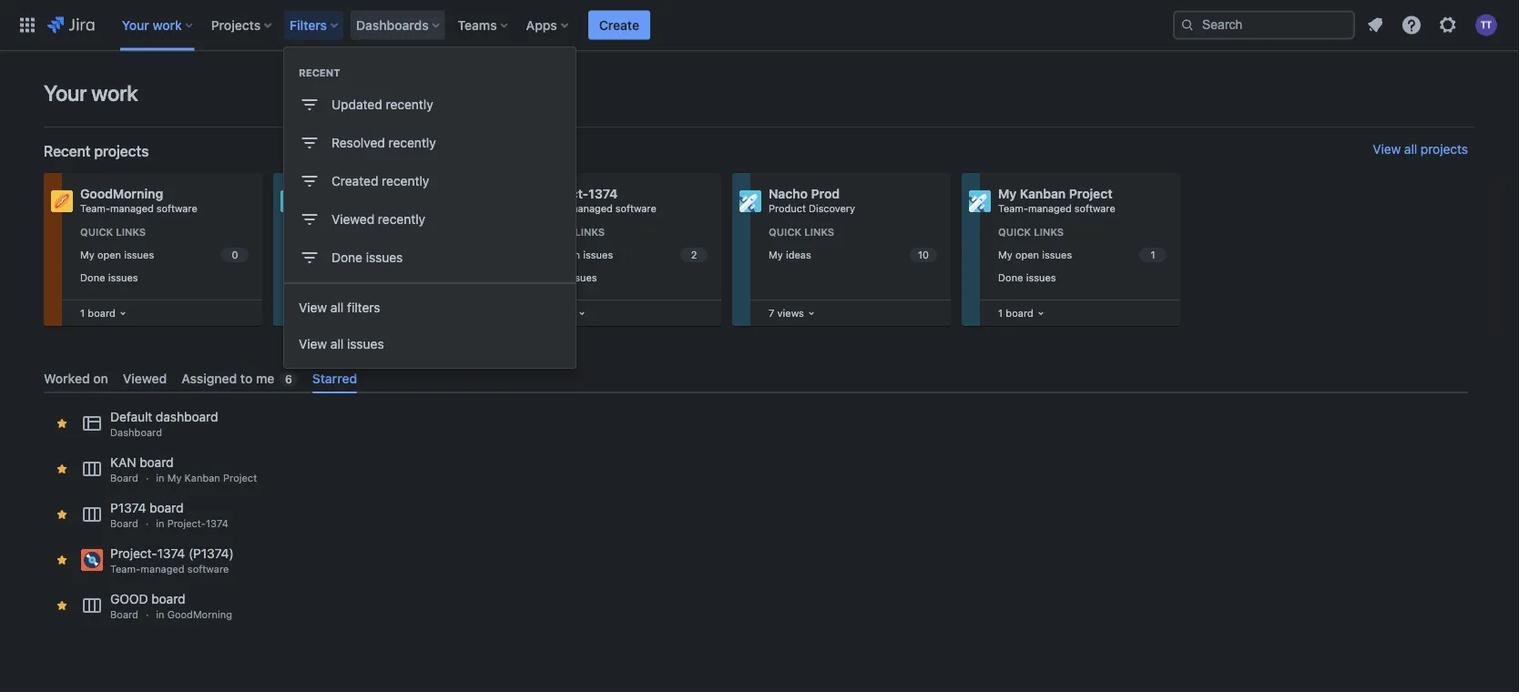 Task type: vqa. For each thing, say whether or not it's contained in the screenshot.
Notification Icon
no



Task type: describe. For each thing, give the bounding box(es) containing it.
done issues link down project-1374 team-managed software
[[536, 267, 710, 288]]

nacho prod product discovery
[[769, 186, 855, 215]]

done issues link for goodmorning
[[77, 267, 251, 288]]

project inside the "kan board board · in my kanban project"
[[223, 472, 257, 484]]

view for view all issues
[[299, 337, 327, 352]]

managed inside goodmorning team-managed software
[[110, 203, 154, 215]]

my for my open issues link corresponding to nova project
[[310, 249, 324, 261]]

links for my
[[1034, 226, 1064, 238]]

software inside nova project team-managed software
[[386, 203, 427, 215]]

3 my open issues from the left
[[539, 249, 613, 261]]

in for kan
[[156, 472, 164, 484]]

done issues link for my kanban project
[[995, 267, 1170, 288]]

0 horizontal spatial projects
[[94, 143, 149, 160]]

open for goodmorning
[[97, 249, 121, 261]]

· for p1374
[[146, 518, 149, 530]]

done issues for my
[[998, 271, 1056, 283]]

1 for team-
[[80, 307, 85, 319]]

quick links for nova
[[310, 226, 375, 238]]

goodmorning inside good board board · in goodmorning
[[167, 609, 232, 621]]

updated recently
[[332, 97, 433, 112]]

open for my
[[1015, 249, 1039, 261]]

appswitcher icon image
[[16, 14, 38, 36]]

star image
[[55, 462, 69, 477]]

work inside "popup button"
[[153, 17, 182, 32]]

3 links from the left
[[575, 226, 605, 238]]

created
[[332, 174, 378, 189]]

done issues down project-1374 team-managed software
[[539, 271, 597, 283]]

links for nacho
[[804, 226, 834, 238]]

managed inside project-1374 (p1374) team-managed software
[[141, 564, 185, 575]]

resolved recently link
[[284, 124, 576, 162]]

managed inside project-1374 team-managed software
[[569, 203, 613, 215]]

assigned to me
[[181, 371, 274, 386]]

view all issues link
[[284, 326, 576, 363]]

done down viewed recently
[[332, 250, 363, 265]]

my open issues for my
[[998, 249, 1072, 261]]

quick links for my
[[998, 226, 1064, 238]]

your profile and settings image
[[1476, 14, 1497, 36]]

create
[[599, 17, 639, 32]]

quick for nova
[[310, 226, 343, 238]]

done issues down viewed recently
[[332, 250, 403, 265]]

p1374
[[110, 501, 146, 516]]

your work inside your work "popup button"
[[122, 17, 182, 32]]

starred
[[312, 371, 357, 386]]

good
[[110, 592, 148, 607]]

all for projects
[[1404, 142, 1417, 157]]

0 horizontal spatial your
[[44, 80, 87, 106]]

my inside my kanban project team-managed software
[[998, 186, 1017, 201]]

project-1374 team-managed software
[[539, 186, 656, 215]]

my for my open issues link for goodmorning
[[80, 249, 94, 261]]

open for nova
[[327, 249, 351, 261]]

done issues link up view all filters link
[[284, 239, 576, 277]]

viewed for viewed recently
[[332, 212, 374, 227]]

my for my open issues link related to my kanban project
[[998, 249, 1013, 261]]

worked
[[44, 371, 90, 386]]

board image for team-
[[115, 306, 130, 321]]

to
[[240, 371, 253, 386]]

viewed recently
[[332, 212, 425, 227]]

3 quick from the left
[[539, 226, 572, 238]]

filters
[[347, 300, 380, 315]]

nova project team-managed software
[[310, 186, 427, 215]]

kan board board · in my kanban project
[[110, 455, 257, 484]]

1 vertical spatial your work
[[44, 80, 138, 106]]

project- inside the p1374 board board · in project-1374
[[167, 518, 206, 530]]

on
[[93, 371, 108, 386]]

in for p1374
[[156, 518, 164, 530]]

done down project-1374 team-managed software
[[539, 271, 564, 283]]

Search field
[[1173, 10, 1355, 40]]

1 star image from the top
[[55, 416, 69, 431]]

teams button
[[452, 10, 515, 40]]

team- inside goodmorning team-managed software
[[80, 203, 110, 215]]

dashboards
[[356, 17, 429, 32]]

good board board · in goodmorning
[[110, 592, 232, 621]]

filters button
[[284, 10, 345, 40]]

1 board for kanban
[[998, 307, 1034, 319]]

dashboards button
[[351, 10, 447, 40]]

board image for kanban
[[1034, 306, 1048, 321]]

default
[[110, 410, 152, 425]]

software inside project-1374 (p1374) team-managed software
[[187, 564, 229, 575]]

recently for updated recently
[[386, 97, 433, 112]]

7
[[769, 307, 775, 319]]

board for good
[[110, 609, 138, 621]]

kanban inside my kanban project team-managed software
[[1020, 186, 1066, 201]]

done issues link for nova project
[[306, 267, 481, 288]]

banner containing your work
[[0, 0, 1519, 51]]

project inside my kanban project team-managed software
[[1069, 186, 1113, 201]]

3 star image from the top
[[55, 553, 69, 568]]

in for good
[[156, 609, 164, 621]]

software inside project-1374 team-managed software
[[616, 203, 656, 215]]

me
[[256, 371, 274, 386]]

all for filters
[[331, 300, 344, 315]]

my for my ideas link
[[769, 249, 783, 261]]

1 for kanban
[[998, 307, 1003, 319]]

my ideas
[[769, 249, 811, 261]]

recently for resolved recently
[[389, 135, 436, 150]]

team- inside project-1374 team-managed software
[[539, 203, 569, 215]]

my open issues for goodmorning
[[80, 249, 154, 261]]

view for view all filters
[[299, 300, 327, 315]]

quick for nacho
[[769, 226, 802, 238]]

7 views
[[769, 307, 804, 319]]

my open issues link for nova project
[[306, 245, 481, 265]]

create button
[[588, 10, 650, 40]]

managed inside my kanban project team-managed software
[[1028, 203, 1072, 215]]

1 horizontal spatial projects
[[1421, 142, 1468, 157]]

board for p1374
[[110, 518, 138, 530]]

your work button
[[116, 10, 200, 40]]

all for issues
[[331, 337, 344, 352]]

help image
[[1401, 14, 1423, 36]]

done for goodmorning
[[80, 271, 105, 283]]



Task type: locate. For each thing, give the bounding box(es) containing it.
in up project-1374 (p1374) team-managed software
[[156, 518, 164, 530]]

kan
[[110, 455, 136, 470]]

goodmorning down recent projects
[[80, 186, 163, 201]]

my open issues link
[[77, 245, 251, 265], [306, 245, 481, 265], [536, 245, 710, 265], [995, 245, 1170, 265]]

my open issues link down my kanban project team-managed software
[[995, 245, 1170, 265]]

done for my kanban project
[[998, 271, 1023, 283]]

recently down created recently
[[378, 212, 425, 227]]

1 horizontal spatial board image
[[804, 306, 819, 321]]

(p1374)
[[189, 546, 234, 561]]

my open issues link down viewed recently
[[306, 245, 481, 265]]

1 horizontal spatial project
[[344, 186, 387, 201]]

2 board image from the left
[[804, 306, 819, 321]]

recent for recent projects
[[44, 143, 91, 160]]

jira image
[[47, 14, 94, 36], [47, 14, 94, 36]]

links down my kanban project team-managed software
[[1034, 226, 1064, 238]]

links down goodmorning team-managed software at the top of the page
[[116, 226, 146, 238]]

board
[[110, 472, 138, 484], [110, 518, 138, 530], [110, 609, 138, 621]]

5 quick from the left
[[998, 226, 1031, 238]]

view all issues
[[299, 337, 384, 352]]

board image
[[575, 306, 589, 321], [804, 306, 819, 321]]

my open issues link for my kanban project
[[995, 245, 1170, 265]]

2 links from the left
[[345, 226, 375, 238]]

2 vertical spatial view
[[299, 337, 327, 352]]

1374 for project-1374 (p1374)
[[157, 546, 185, 561]]

your work left the projects
[[122, 17, 182, 32]]

view all filters link
[[284, 290, 576, 326]]

0 horizontal spatial 1 board
[[80, 307, 115, 319]]

1 vertical spatial ·
[[146, 518, 149, 530]]

project-1374 (p1374) team-managed software
[[110, 546, 234, 575]]

0 vertical spatial 1374
[[589, 186, 618, 201]]

my
[[998, 186, 1017, 201], [80, 249, 94, 261], [310, 249, 324, 261], [539, 249, 554, 261], [769, 249, 783, 261], [998, 249, 1013, 261], [167, 472, 182, 484]]

updated recently link
[[284, 86, 576, 124]]

0 vertical spatial recent
[[299, 67, 340, 79]]

my kanban project team-managed software
[[998, 186, 1115, 215]]

view all projects link
[[1373, 142, 1468, 160]]

recent down filters dropdown button
[[299, 67, 340, 79]]

assigned
[[181, 371, 237, 386]]

filters
[[290, 17, 327, 32]]

projects
[[1421, 142, 1468, 157], [94, 143, 149, 160]]

0 horizontal spatial 1374
[[157, 546, 185, 561]]

1
[[80, 307, 85, 319], [998, 307, 1003, 319]]

goodmorning team-managed software
[[80, 186, 197, 215]]

your work up recent projects
[[44, 80, 138, 106]]

1 vertical spatial 1374
[[206, 518, 229, 530]]

goodmorning
[[80, 186, 163, 201], [167, 609, 232, 621]]

links for nova
[[345, 226, 375, 238]]

in down project-1374 (p1374) team-managed software
[[156, 609, 164, 621]]

board inside good board board · in goodmorning
[[151, 592, 185, 607]]

0 vertical spatial ·
[[146, 472, 149, 484]]

board image
[[115, 306, 130, 321], [1034, 306, 1048, 321]]

my ideas link
[[765, 245, 940, 265]]

0 horizontal spatial project
[[223, 472, 257, 484]]

quick links for nacho
[[769, 226, 834, 238]]

software inside my kanban project team-managed software
[[1075, 203, 1115, 215]]

1 my open issues link from the left
[[77, 245, 251, 265]]

my open issues down project-1374 team-managed software
[[539, 249, 613, 261]]

1 board image from the left
[[575, 306, 589, 321]]

projects
[[211, 17, 261, 32]]

4 quick links from the left
[[769, 226, 834, 238]]

2 my open issues from the left
[[310, 249, 384, 261]]

quick down my kanban project team-managed software
[[998, 226, 1031, 238]]

1 horizontal spatial recent
[[299, 67, 340, 79]]

board for kan
[[110, 472, 138, 484]]

in inside the "kan board board · in my kanban project"
[[156, 472, 164, 484]]

project-
[[539, 186, 589, 201], [167, 518, 206, 530], [110, 546, 157, 561]]

open down goodmorning team-managed software at the top of the page
[[97, 249, 121, 261]]

project
[[344, 186, 387, 201], [1069, 186, 1113, 201], [223, 472, 257, 484]]

· for good
[[146, 609, 149, 621]]

0 horizontal spatial project-
[[110, 546, 157, 561]]

1 board button for kanban
[[995, 303, 1048, 323]]

0 vertical spatial viewed
[[332, 212, 374, 227]]

apps
[[526, 17, 557, 32]]

board down kan
[[110, 472, 138, 484]]

2 1 from the left
[[998, 307, 1003, 319]]

quick down goodmorning team-managed software at the top of the page
[[80, 226, 113, 238]]

project- inside project-1374 team-managed software
[[539, 186, 589, 201]]

created recently
[[332, 174, 429, 189]]

resolved recently
[[332, 135, 436, 150]]

1 vertical spatial board
[[110, 518, 138, 530]]

projects button
[[206, 10, 279, 40]]

project- for (p1374)
[[110, 546, 157, 561]]

1374 inside the p1374 board board · in project-1374
[[206, 518, 229, 530]]

work up recent projects
[[91, 80, 138, 106]]

1 my open issues from the left
[[80, 249, 154, 261]]

3 my open issues link from the left
[[536, 245, 710, 265]]

4 open from the left
[[1015, 249, 1039, 261]]

viewed for viewed
[[123, 371, 167, 386]]

issues inside view all issues link
[[347, 337, 384, 352]]

1 vertical spatial viewed
[[123, 371, 167, 386]]

recent projects
[[44, 143, 149, 160]]

1 open from the left
[[97, 249, 121, 261]]

team- inside project-1374 (p1374) team-managed software
[[110, 564, 141, 575]]

done down my kanban project team-managed software
[[998, 271, 1023, 283]]

1 1 from the left
[[80, 307, 85, 319]]

· inside good board board · in goodmorning
[[146, 609, 149, 621]]

0 horizontal spatial viewed
[[123, 371, 167, 386]]

links down the discovery
[[804, 226, 834, 238]]

quick for my
[[998, 226, 1031, 238]]

dashboard
[[110, 427, 162, 439]]

search image
[[1180, 18, 1195, 32]]

board for good board
[[151, 592, 185, 607]]

recent
[[299, 67, 340, 79], [44, 143, 91, 160]]

board inside good board board · in goodmorning
[[110, 609, 138, 621]]

viewed recently link
[[284, 200, 576, 239]]

viewed inside tab list
[[123, 371, 167, 386]]

in
[[156, 472, 164, 484], [156, 518, 164, 530], [156, 609, 164, 621]]

project- for team-
[[539, 186, 589, 201]]

project inside nova project team-managed software
[[344, 186, 387, 201]]

1 board from the top
[[110, 472, 138, 484]]

recently for created recently
[[382, 174, 429, 189]]

0 vertical spatial your
[[122, 17, 149, 32]]

0 vertical spatial your work
[[122, 17, 182, 32]]

board down good
[[110, 609, 138, 621]]

board for kan board
[[140, 455, 174, 470]]

your work
[[122, 17, 182, 32], [44, 80, 138, 106]]

1 1 board button from the left
[[77, 303, 130, 323]]

star image
[[55, 416, 69, 431], [55, 508, 69, 522], [55, 553, 69, 568], [55, 599, 69, 613]]

0 horizontal spatial goodmorning
[[80, 186, 163, 201]]

· down good
[[146, 609, 149, 621]]

recent for recent
[[299, 67, 340, 79]]

p1374 board board · in project-1374
[[110, 501, 229, 530]]

0 horizontal spatial board image
[[575, 306, 589, 321]]

goodmorning inside goodmorning team-managed software
[[80, 186, 163, 201]]

team-
[[80, 203, 110, 215], [310, 203, 340, 215], [539, 203, 569, 215], [998, 203, 1028, 215], [110, 564, 141, 575]]

3 in from the top
[[156, 609, 164, 621]]

quick links for goodmorning
[[80, 226, 146, 238]]

done
[[332, 250, 363, 265], [80, 271, 105, 283], [310, 271, 335, 283], [539, 271, 564, 283], [998, 271, 1023, 283]]

dashboard
[[156, 410, 218, 425]]

resolved
[[332, 135, 385, 150]]

1374 for project-1374
[[589, 186, 618, 201]]

1 board
[[80, 307, 115, 319], [998, 307, 1034, 319]]

software inside goodmorning team-managed software
[[156, 203, 197, 215]]

5 quick links from the left
[[998, 226, 1064, 238]]

default dashboard dashboard
[[110, 410, 218, 439]]

my open issues link down project-1374 team-managed software
[[536, 245, 710, 265]]

3 quick links from the left
[[539, 226, 605, 238]]

open down my kanban project team-managed software
[[1015, 249, 1039, 261]]

0 vertical spatial work
[[153, 17, 182, 32]]

4 quick from the left
[[769, 226, 802, 238]]

done issues up view all filters
[[310, 271, 368, 283]]

done issues down goodmorning team-managed software at the top of the page
[[80, 271, 138, 283]]

product
[[769, 203, 806, 215]]

1 1 board from the left
[[80, 307, 115, 319]]

1 quick from the left
[[80, 226, 113, 238]]

board inside the "kan board board · in my kanban project"
[[140, 455, 174, 470]]

board for p1374 board
[[149, 501, 184, 516]]

· inside the p1374 board board · in project-1374
[[146, 518, 149, 530]]

4 my open issues from the left
[[998, 249, 1072, 261]]

2 vertical spatial 1374
[[157, 546, 185, 561]]

0 horizontal spatial 1
[[80, 307, 85, 319]]

3 board from the top
[[110, 609, 138, 621]]

project- inside project-1374 (p1374) team-managed software
[[110, 546, 157, 561]]

view for view all projects
[[1373, 142, 1401, 157]]

6
[[285, 373, 292, 385]]

kanban
[[1020, 186, 1066, 201], [184, 472, 220, 484]]

views
[[777, 307, 804, 319]]

quick links down my kanban project team-managed software
[[998, 226, 1064, 238]]

1 horizontal spatial your
[[122, 17, 149, 32]]

board down 'p1374' on the left bottom
[[110, 518, 138, 530]]

banner
[[0, 0, 1519, 51]]

2 horizontal spatial project-
[[539, 186, 589, 201]]

goodmorning down project-1374 (p1374) team-managed software
[[167, 609, 232, 621]]

0 horizontal spatial recent
[[44, 143, 91, 160]]

· down 'p1374' on the left bottom
[[146, 518, 149, 530]]

updated
[[332, 97, 382, 112]]

software
[[156, 203, 197, 215], [386, 203, 427, 215], [616, 203, 656, 215], [1075, 203, 1115, 215], [187, 564, 229, 575]]

done up view all filters
[[310, 271, 335, 283]]

2 quick from the left
[[310, 226, 343, 238]]

2 horizontal spatial project
[[1069, 186, 1113, 201]]

nova
[[310, 186, 341, 201]]

1 horizontal spatial 1374
[[206, 518, 229, 530]]

0 vertical spatial all
[[1404, 142, 1417, 157]]

0 horizontal spatial work
[[91, 80, 138, 106]]

1 horizontal spatial project-
[[167, 518, 206, 530]]

recently down updated recently link
[[389, 135, 436, 150]]

2 vertical spatial in
[[156, 609, 164, 621]]

tab list
[[36, 363, 1476, 394]]

open up view all filters
[[327, 249, 351, 261]]

managed inside nova project team-managed software
[[340, 203, 383, 215]]

2 1 board from the left
[[998, 307, 1034, 319]]

my open issues for nova
[[310, 249, 384, 261]]

links for goodmorning
[[116, 226, 146, 238]]

1 vertical spatial view
[[299, 300, 327, 315]]

work left the projects
[[153, 17, 182, 32]]

7 views button
[[765, 303, 819, 323]]

quick links up ideas
[[769, 226, 834, 238]]

your inside "popup button"
[[122, 17, 149, 32]]

1 board for team-
[[80, 307, 115, 319]]

view
[[1373, 142, 1401, 157], [299, 300, 327, 315], [299, 337, 327, 352]]

created recently link
[[284, 162, 576, 200]]

my inside the "kan board board · in my kanban project"
[[167, 472, 182, 484]]

1 vertical spatial work
[[91, 80, 138, 106]]

done issues for goodmorning
[[80, 271, 138, 283]]

1374 inside project-1374 (p1374) team-managed software
[[157, 546, 185, 561]]

prod
[[811, 186, 840, 201]]

2 in from the top
[[156, 518, 164, 530]]

4 links from the left
[[804, 226, 834, 238]]

primary element
[[11, 0, 1173, 51]]

quick for goodmorning
[[80, 226, 113, 238]]

my for 3rd my open issues link from left
[[539, 249, 554, 261]]

0 horizontal spatial board image
[[115, 306, 130, 321]]

board
[[88, 307, 115, 319], [1006, 307, 1034, 319], [140, 455, 174, 470], [149, 501, 184, 516], [151, 592, 185, 607]]

quick links down project-1374 team-managed software
[[539, 226, 605, 238]]

apps button
[[521, 10, 575, 40]]

2 board from the top
[[110, 518, 138, 530]]

links down project-1374 team-managed software
[[575, 226, 605, 238]]

quick
[[80, 226, 113, 238], [310, 226, 343, 238], [539, 226, 572, 238], [769, 226, 802, 238], [998, 226, 1031, 238]]

nacho
[[769, 186, 808, 201]]

board inside the p1374 board board · in project-1374
[[149, 501, 184, 516]]

1 vertical spatial in
[[156, 518, 164, 530]]

in inside good board board · in goodmorning
[[156, 609, 164, 621]]

discovery
[[809, 203, 855, 215]]

viewed down nova
[[332, 212, 374, 227]]

2 vertical spatial ·
[[146, 609, 149, 621]]

1 vertical spatial your
[[44, 80, 87, 106]]

open down project-1374 team-managed software
[[556, 249, 580, 261]]

viewed
[[332, 212, 374, 227], [123, 371, 167, 386]]

2 vertical spatial all
[[331, 337, 344, 352]]

my open issues down viewed recently
[[310, 249, 384, 261]]

0 vertical spatial kanban
[[1020, 186, 1066, 201]]

1 horizontal spatial board image
[[1034, 306, 1048, 321]]

1 horizontal spatial kanban
[[1020, 186, 1066, 201]]

recent up goodmorning team-managed software at the top of the page
[[44, 143, 91, 160]]

recently up resolved recently "link"
[[386, 97, 433, 112]]

recently
[[386, 97, 433, 112], [389, 135, 436, 150], [382, 174, 429, 189], [378, 212, 425, 227]]

team- inside my kanban project team-managed software
[[998, 203, 1028, 215]]

1 vertical spatial kanban
[[184, 472, 220, 484]]

1 vertical spatial recent
[[44, 143, 91, 160]]

done for nova project
[[310, 271, 335, 283]]

1 horizontal spatial viewed
[[332, 212, 374, 227]]

· inside the "kan board board · in my kanban project"
[[146, 472, 149, 484]]

1374
[[589, 186, 618, 201], [206, 518, 229, 530], [157, 546, 185, 561]]

worked on
[[44, 371, 108, 386]]

2 quick links from the left
[[310, 226, 375, 238]]

board image inside 7 views popup button
[[804, 306, 819, 321]]

links down nova project team-managed software
[[345, 226, 375, 238]]

0 horizontal spatial 1 board button
[[77, 303, 130, 323]]

done issues
[[332, 250, 403, 265], [80, 271, 138, 283], [310, 271, 368, 283], [539, 271, 597, 283], [998, 271, 1056, 283]]

quick up my ideas
[[769, 226, 802, 238]]

viewed up "default" at the left bottom
[[123, 371, 167, 386]]

done issues link down my kanban project team-managed software
[[995, 267, 1170, 288]]

recently for viewed recently
[[378, 212, 425, 227]]

1 horizontal spatial work
[[153, 17, 182, 32]]

1 board image from the left
[[115, 306, 130, 321]]

1 horizontal spatial 1
[[998, 307, 1003, 319]]

2 star image from the top
[[55, 508, 69, 522]]

1 vertical spatial project-
[[167, 518, 206, 530]]

· up 'p1374' on the left bottom
[[146, 472, 149, 484]]

done issues link down goodmorning team-managed software at the top of the page
[[77, 267, 251, 288]]

1 board button for team-
[[77, 303, 130, 323]]

1 vertical spatial all
[[331, 300, 344, 315]]

3 open from the left
[[556, 249, 580, 261]]

in up the p1374 board board · in project-1374
[[156, 472, 164, 484]]

notifications image
[[1364, 14, 1386, 36]]

my open issues link down goodmorning team-managed software at the top of the page
[[77, 245, 251, 265]]

done issues for nova
[[310, 271, 368, 283]]

4 my open issues link from the left
[[995, 245, 1170, 265]]

0 vertical spatial in
[[156, 472, 164, 484]]

1374 inside project-1374 team-managed software
[[589, 186, 618, 201]]

open
[[97, 249, 121, 261], [327, 249, 351, 261], [556, 249, 580, 261], [1015, 249, 1039, 261]]

tab list containing worked on
[[36, 363, 1476, 394]]

1 horizontal spatial goodmorning
[[167, 609, 232, 621]]

done down goodmorning team-managed software at the top of the page
[[80, 271, 105, 283]]

kanban inside the "kan board board · in my kanban project"
[[184, 472, 220, 484]]

· for kan
[[146, 472, 149, 484]]

0 vertical spatial view
[[1373, 142, 1401, 157]]

quick links down nova project team-managed software
[[310, 226, 375, 238]]

2 1 board button from the left
[[995, 303, 1048, 323]]

1 horizontal spatial 1 board button
[[995, 303, 1048, 323]]

my open issues down my kanban project team-managed software
[[998, 249, 1072, 261]]

in inside the p1374 board board · in project-1374
[[156, 518, 164, 530]]

done issues link up filters
[[306, 267, 481, 288]]

quick links down goodmorning team-managed software at the top of the page
[[80, 226, 146, 238]]

your
[[122, 17, 149, 32], [44, 80, 87, 106]]

2 open from the left
[[327, 249, 351, 261]]

1 links from the left
[[116, 226, 146, 238]]

done issues link
[[284, 239, 576, 277], [77, 267, 251, 288], [306, 267, 481, 288], [536, 267, 710, 288], [995, 267, 1170, 288]]

issues
[[124, 249, 154, 261], [354, 249, 384, 261], [583, 249, 613, 261], [1042, 249, 1072, 261], [366, 250, 403, 265], [108, 271, 138, 283], [338, 271, 368, 283], [567, 271, 597, 283], [1026, 271, 1056, 283], [347, 337, 384, 352]]

0 vertical spatial board
[[110, 472, 138, 484]]

1 quick links from the left
[[80, 226, 146, 238]]

settings image
[[1437, 14, 1459, 36]]

done issues down my kanban project team-managed software
[[998, 271, 1056, 283]]

quick down project-1374 team-managed software
[[539, 226, 572, 238]]

quick down nova
[[310, 226, 343, 238]]

5 links from the left
[[1034, 226, 1064, 238]]

my open issues link for goodmorning
[[77, 245, 251, 265]]

1 in from the top
[[156, 472, 164, 484]]

1 vertical spatial goodmorning
[[167, 609, 232, 621]]

2 · from the top
[[146, 518, 149, 530]]

1 · from the top
[[146, 472, 149, 484]]

4 star image from the top
[[55, 599, 69, 613]]

view all filters
[[299, 300, 380, 315]]

all
[[1404, 142, 1417, 157], [331, 300, 344, 315], [331, 337, 344, 352]]

team- inside nova project team-managed software
[[310, 203, 340, 215]]

1 board button
[[77, 303, 130, 323], [995, 303, 1048, 323]]

recently down 'resolved recently'
[[382, 174, 429, 189]]

0 vertical spatial project-
[[539, 186, 589, 201]]

my open issues down goodmorning team-managed software at the top of the page
[[80, 249, 154, 261]]

board inside the "kan board board · in my kanban project"
[[110, 472, 138, 484]]

0 vertical spatial goodmorning
[[80, 186, 163, 201]]

work
[[153, 17, 182, 32], [91, 80, 138, 106]]

2 my open issues link from the left
[[306, 245, 481, 265]]

managed
[[110, 203, 154, 215], [340, 203, 383, 215], [569, 203, 613, 215], [1028, 203, 1072, 215], [141, 564, 185, 575]]

2 board image from the left
[[1034, 306, 1048, 321]]

2 vertical spatial board
[[110, 609, 138, 621]]

0 horizontal spatial kanban
[[184, 472, 220, 484]]

my open issues
[[80, 249, 154, 261], [310, 249, 384, 261], [539, 249, 613, 261], [998, 249, 1072, 261]]

board inside the p1374 board board · in project-1374
[[110, 518, 138, 530]]

1 horizontal spatial 1 board
[[998, 307, 1034, 319]]

2 vertical spatial project-
[[110, 546, 157, 561]]

·
[[146, 472, 149, 484], [146, 518, 149, 530], [146, 609, 149, 621]]

2 horizontal spatial 1374
[[589, 186, 618, 201]]

view all projects
[[1373, 142, 1468, 157]]

3 · from the top
[[146, 609, 149, 621]]

ideas
[[786, 249, 811, 261]]

teams
[[458, 17, 497, 32]]



